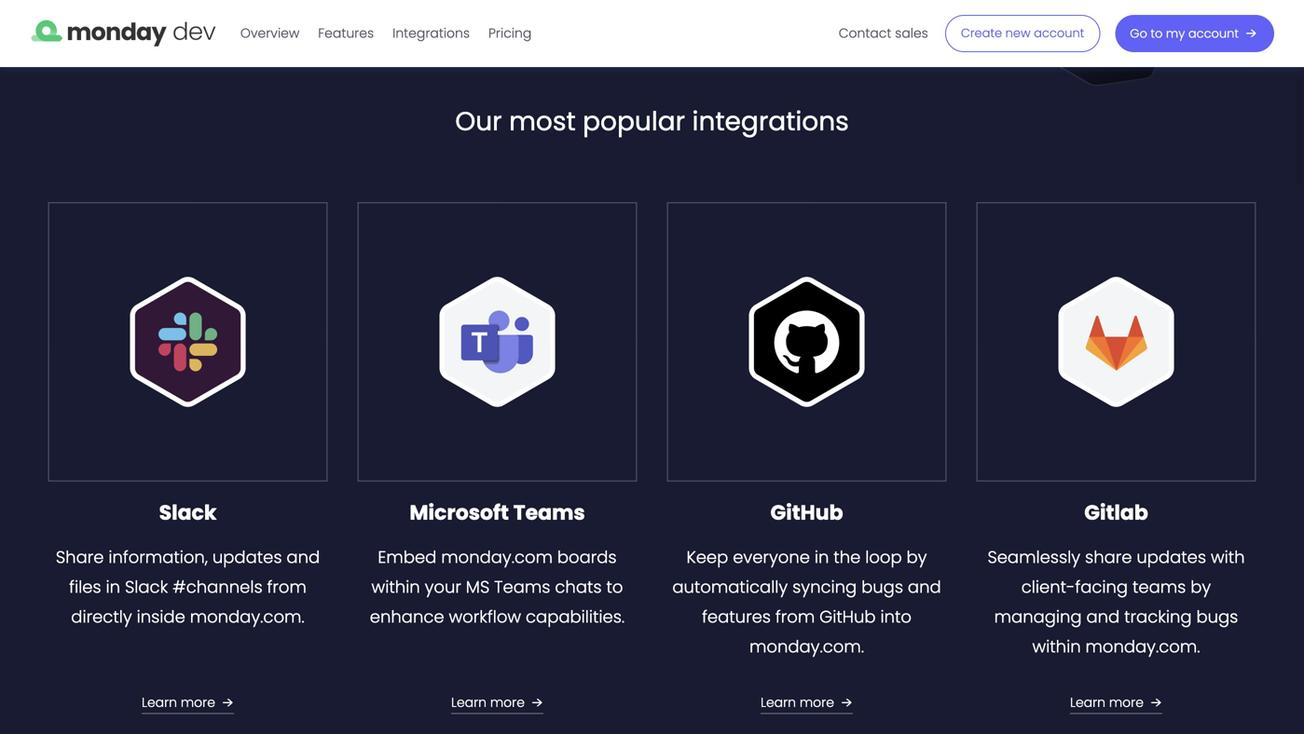 Task type: vqa. For each thing, say whether or not it's contained in the screenshot.
3rd Learn more from the left
yes



Task type: describe. For each thing, give the bounding box(es) containing it.
files
[[69, 576, 101, 600]]

sales
[[895, 24, 928, 42]]

updates for gitlab
[[1137, 546, 1207, 570]]

by inside the keep everyone in the loop by automatically syncing bugs and features from github into monday.com.
[[907, 546, 927, 570]]

learn more for slack
[[142, 694, 215, 713]]

overview
[[240, 24, 300, 42]]

workflow
[[449, 606, 521, 630]]

within inside seamlessly share updates with client-facing teams by managing and tracking bugs within monday.com.
[[1033, 636, 1081, 659]]

learn more link for microsoft teams
[[451, 692, 547, 715]]

bugs inside seamlessly share updates with client-facing teams by managing and tracking bugs within monday.com.
[[1197, 606, 1239, 630]]

monday.com dev image
[[30, 12, 216, 51]]

and inside share information, updates and files in slack #channels from directly inside monday.com.
[[287, 546, 320, 570]]

0 vertical spatial teams
[[513, 499, 585, 527]]

overview link
[[231, 19, 309, 49]]

the
[[834, 546, 861, 570]]

loop
[[865, 546, 902, 570]]

features
[[702, 606, 771, 630]]

my
[[1166, 25, 1185, 42]]

contact
[[839, 24, 892, 42]]

learn for slack
[[142, 694, 177, 713]]

within inside embed monday.com boards within your ms teams chats to enhance workflow capabilities.
[[372, 576, 420, 600]]

to inside go to my account button
[[1151, 25, 1163, 42]]

learn for microsoft teams
[[451, 694, 487, 713]]

slack image
[[48, 202, 328, 482]]

monday.com. inside the keep everyone in the loop by automatically syncing bugs and features from github into monday.com.
[[750, 636, 864, 659]]

create new account
[[961, 25, 1085, 42]]

features link
[[309, 19, 383, 49]]

bugs inside the keep everyone in the loop by automatically syncing bugs and features from github into monday.com.
[[862, 576, 903, 600]]

create new account button
[[945, 15, 1100, 52]]

learn for github
[[761, 694, 796, 713]]

monday.com
[[441, 546, 553, 570]]

facing
[[1075, 576, 1128, 600]]

teams inside embed monday.com boards within your ms teams chats to enhance workflow capabilities.
[[494, 576, 551, 600]]

go to my account
[[1130, 25, 1239, 42]]

0 horizontal spatial account
[[1034, 25, 1085, 42]]

managing
[[995, 606, 1082, 630]]

microsoft
[[410, 499, 509, 527]]

create
[[961, 25, 1002, 42]]

boards
[[557, 546, 617, 570]]

go
[[1130, 25, 1148, 42]]

from inside share information, updates and files in slack #channels from directly inside monday.com.
[[267, 576, 307, 600]]

enhance
[[370, 606, 444, 630]]

learn more link for gitlab
[[1070, 692, 1166, 715]]

inside
[[137, 606, 185, 630]]

in inside share information, updates and files in slack #channels from directly inside monday.com.
[[106, 576, 120, 600]]

contact sales
[[839, 24, 928, 42]]

embed monday.com boards within your ms teams chats to enhance workflow capabilities.
[[370, 546, 625, 630]]

github image
[[667, 202, 947, 482]]

pricing
[[489, 24, 532, 42]]

keep everyone in the loop by automatically syncing bugs and features from github into monday.com.
[[673, 546, 941, 659]]

seamlessly share updates with client-facing teams by managing and tracking bugs within monday.com.
[[988, 546, 1245, 659]]

in inside the keep everyone in the loop by automatically syncing bugs and features from github into monday.com.
[[815, 546, 829, 570]]

learn more for github
[[761, 694, 834, 713]]

more for github
[[800, 694, 834, 713]]

more for microsoft teams
[[490, 694, 525, 713]]

share
[[56, 546, 104, 570]]

pricing link
[[479, 19, 541, 49]]

seamlessly
[[988, 546, 1081, 570]]



Task type: locate. For each thing, give the bounding box(es) containing it.
from inside the keep everyone in the loop by automatically syncing bugs and features from github into monday.com.
[[776, 606, 815, 630]]

to right go
[[1151, 25, 1163, 42]]

1 vertical spatial within
[[1033, 636, 1081, 659]]

github
[[771, 499, 843, 527], [820, 606, 876, 630]]

monday.com. down tracking
[[1086, 636, 1200, 659]]

1 vertical spatial in
[[106, 576, 120, 600]]

1 horizontal spatial monday.com.
[[750, 636, 864, 659]]

monday.com. down #channels
[[190, 606, 305, 630]]

more for gitlab
[[1109, 694, 1144, 713]]

to inside embed monday.com boards within your ms teams chats to enhance workflow capabilities.
[[606, 576, 623, 600]]

by
[[907, 546, 927, 570], [1191, 576, 1211, 600]]

most
[[509, 103, 576, 140]]

slack
[[159, 499, 217, 527], [125, 576, 168, 600]]

1 horizontal spatial within
[[1033, 636, 1081, 659]]

teams
[[1133, 576, 1186, 600]]

4 more from the left
[[1109, 694, 1144, 713]]

updates up teams
[[1137, 546, 1207, 570]]

learn for gitlab
[[1070, 694, 1106, 713]]

main element
[[231, 0, 1275, 67]]

automatically
[[673, 576, 788, 600]]

0 horizontal spatial in
[[106, 576, 120, 600]]

go to my account button
[[1115, 15, 1275, 52]]

capabilities.
[[526, 606, 625, 630]]

learn more link for github
[[761, 692, 857, 715]]

1 horizontal spatial in
[[815, 546, 829, 570]]

1 horizontal spatial from
[[776, 606, 815, 630]]

0 horizontal spatial by
[[907, 546, 927, 570]]

0 vertical spatial github
[[771, 499, 843, 527]]

0 horizontal spatial monday.com.
[[190, 606, 305, 630]]

github inside the keep everyone in the loop by automatically syncing bugs and features from github into monday.com.
[[820, 606, 876, 630]]

to
[[1151, 25, 1163, 42], [606, 576, 623, 600]]

our
[[455, 103, 502, 140]]

0 horizontal spatial updates
[[212, 546, 282, 570]]

4 learn more link from the left
[[1070, 692, 1166, 715]]

monday.com. down syncing
[[750, 636, 864, 659]]

4 learn more from the left
[[1070, 694, 1144, 713]]

and inside seamlessly share updates with client-facing teams by managing and tracking bugs within monday.com.
[[1087, 606, 1120, 630]]

share information, updates and files in slack #channels from directly inside monday.com.
[[56, 546, 320, 630]]

1 vertical spatial from
[[776, 606, 815, 630]]

learn more link for slack
[[142, 692, 238, 715]]

1 learn from the left
[[142, 694, 177, 713]]

new
[[1006, 25, 1031, 42]]

keep
[[687, 546, 728, 570]]

account right new
[[1034, 25, 1085, 42]]

0 vertical spatial from
[[267, 576, 307, 600]]

slack up information,
[[159, 499, 217, 527]]

teams up boards
[[513, 499, 585, 527]]

1 horizontal spatial updates
[[1137, 546, 1207, 570]]

in left the at right bottom
[[815, 546, 829, 570]]

1 learn more from the left
[[142, 694, 215, 713]]

learn
[[142, 694, 177, 713], [451, 694, 487, 713], [761, 694, 796, 713], [1070, 694, 1106, 713]]

0 vertical spatial by
[[907, 546, 927, 570]]

#channels
[[173, 576, 263, 600]]

everyone
[[733, 546, 810, 570]]

3 more from the left
[[800, 694, 834, 713]]

2 horizontal spatial and
[[1087, 606, 1120, 630]]

learn more
[[142, 694, 215, 713], [451, 694, 525, 713], [761, 694, 834, 713], [1070, 694, 1144, 713]]

learn more for microsoft teams
[[451, 694, 525, 713]]

updates for slack
[[212, 546, 282, 570]]

in right files
[[106, 576, 120, 600]]

client-
[[1022, 576, 1075, 600]]

gitlab
[[1085, 499, 1148, 527]]

integrations full image
[[652, 0, 1215, 103]]

0 vertical spatial within
[[372, 576, 420, 600]]

2 updates from the left
[[1137, 546, 1207, 570]]

3 learn more from the left
[[761, 694, 834, 713]]

0 vertical spatial bugs
[[862, 576, 903, 600]]

more for slack
[[181, 694, 215, 713]]

monday.com. inside share information, updates and files in slack #channels from directly inside monday.com.
[[190, 606, 305, 630]]

teams
[[513, 499, 585, 527], [494, 576, 551, 600]]

monday.com. inside seamlessly share updates with client-facing teams by managing and tracking bugs within monday.com.
[[1086, 636, 1200, 659]]

account
[[1034, 25, 1085, 42], [1189, 25, 1239, 42]]

1 vertical spatial to
[[606, 576, 623, 600]]

syncing
[[793, 576, 857, 600]]

bugs down loop
[[862, 576, 903, 600]]

bugs right tracking
[[1197, 606, 1239, 630]]

1 more from the left
[[181, 694, 215, 713]]

1 horizontal spatial to
[[1151, 25, 1163, 42]]

updates
[[212, 546, 282, 570], [1137, 546, 1207, 570]]

embed
[[378, 546, 437, 570]]

by right loop
[[907, 546, 927, 570]]

information,
[[108, 546, 208, 570]]

1 vertical spatial bugs
[[1197, 606, 1239, 630]]

updates inside share information, updates and files in slack #channels from directly inside monday.com.
[[212, 546, 282, 570]]

ms
[[466, 576, 490, 600]]

bugs
[[862, 576, 903, 600], [1197, 606, 1239, 630]]

contact sales button
[[830, 19, 938, 49]]

1 vertical spatial slack
[[125, 576, 168, 600]]

microsoft teams
[[410, 499, 585, 527]]

account right my
[[1189, 25, 1239, 42]]

0 horizontal spatial to
[[606, 576, 623, 600]]

0 vertical spatial in
[[815, 546, 829, 570]]

github up "everyone"
[[771, 499, 843, 527]]

within down managing
[[1033, 636, 1081, 659]]

share
[[1085, 546, 1132, 570]]

ms teams image
[[358, 202, 637, 482]]

and
[[287, 546, 320, 570], [908, 576, 941, 600], [1087, 606, 1120, 630]]

and for github
[[908, 576, 941, 600]]

github down syncing
[[820, 606, 876, 630]]

within
[[372, 576, 420, 600], [1033, 636, 1081, 659]]

1 vertical spatial teams
[[494, 576, 551, 600]]

4 learn from the left
[[1070, 694, 1106, 713]]

0 horizontal spatial from
[[267, 576, 307, 600]]

2 learn more from the left
[[451, 694, 525, 713]]

1 vertical spatial by
[[1191, 576, 1211, 600]]

to right chats
[[606, 576, 623, 600]]

features
[[318, 24, 374, 42]]

0 vertical spatial slack
[[159, 499, 217, 527]]

and for gitlab
[[1087, 606, 1120, 630]]

integrations link
[[383, 19, 479, 49]]

with
[[1211, 546, 1245, 570]]

by inside seamlessly share updates with client-facing teams by managing and tracking bugs within monday.com.
[[1191, 576, 1211, 600]]

updates inside seamlessly share updates with client-facing teams by managing and tracking bugs within monday.com.
[[1137, 546, 1207, 570]]

1 vertical spatial github
[[820, 606, 876, 630]]

updates up #channels
[[212, 546, 282, 570]]

0 vertical spatial to
[[1151, 25, 1163, 42]]

0 horizontal spatial bugs
[[862, 576, 903, 600]]

2 learn from the left
[[451, 694, 487, 713]]

3 learn more link from the left
[[761, 692, 857, 715]]

monday.com.
[[190, 606, 305, 630], [750, 636, 864, 659], [1086, 636, 1200, 659]]

learn more for gitlab
[[1070, 694, 1144, 713]]

within up enhance
[[372, 576, 420, 600]]

more
[[181, 694, 215, 713], [490, 694, 525, 713], [800, 694, 834, 713], [1109, 694, 1144, 713]]

0 horizontal spatial within
[[372, 576, 420, 600]]

from
[[267, 576, 307, 600], [776, 606, 815, 630]]

from down syncing
[[776, 606, 815, 630]]

learn more link
[[142, 692, 238, 715], [451, 692, 547, 715], [761, 692, 857, 715], [1070, 692, 1166, 715]]

3 learn from the left
[[761, 694, 796, 713]]

from right #channels
[[267, 576, 307, 600]]

your
[[425, 576, 461, 600]]

1 horizontal spatial and
[[908, 576, 941, 600]]

1 learn more link from the left
[[142, 692, 238, 715]]

teams down monday.com
[[494, 576, 551, 600]]

1 vertical spatial and
[[908, 576, 941, 600]]

in
[[815, 546, 829, 570], [106, 576, 120, 600]]

our most popular integrations
[[455, 103, 849, 140]]

integrations
[[393, 24, 470, 42]]

integrations
[[692, 103, 849, 140]]

1 updates from the left
[[212, 546, 282, 570]]

and inside the keep everyone in the loop by automatically syncing bugs and features from github into monday.com.
[[908, 576, 941, 600]]

1 horizontal spatial bugs
[[1197, 606, 1239, 630]]

2 more from the left
[[490, 694, 525, 713]]

0 vertical spatial and
[[287, 546, 320, 570]]

popular
[[583, 103, 685, 140]]

2 vertical spatial and
[[1087, 606, 1120, 630]]

tracking
[[1125, 606, 1192, 630]]

directly
[[71, 606, 132, 630]]

2 horizontal spatial monday.com.
[[1086, 636, 1200, 659]]

2 learn more link from the left
[[451, 692, 547, 715]]

1 horizontal spatial by
[[1191, 576, 1211, 600]]

slack inside share information, updates and files in slack #channels from directly inside monday.com.
[[125, 576, 168, 600]]

into
[[881, 606, 912, 630]]

1 horizontal spatial account
[[1189, 25, 1239, 42]]

slack down information,
[[125, 576, 168, 600]]

0 horizontal spatial and
[[287, 546, 320, 570]]

chats
[[555, 576, 602, 600]]

gitlub image
[[977, 202, 1256, 482]]

by down with
[[1191, 576, 1211, 600]]



